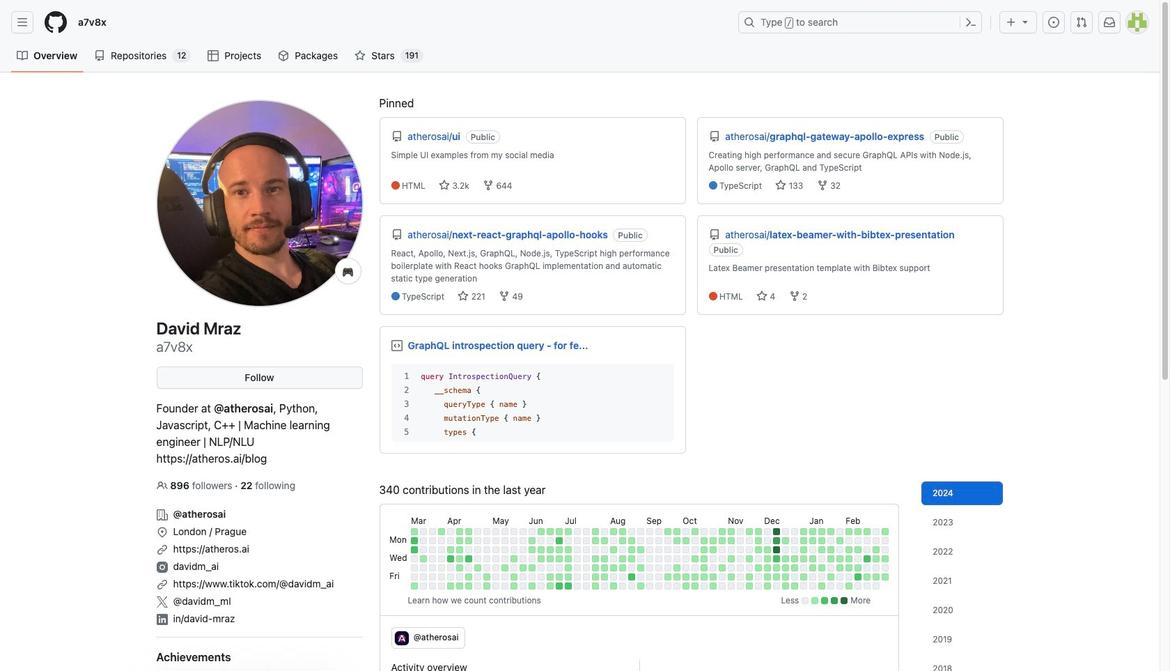 Task type: locate. For each thing, give the bounding box(es) containing it.
0 horizontal spatial forks image
[[483, 180, 494, 191]]

book image
[[17, 50, 28, 61]]

repo image
[[94, 50, 105, 61], [709, 131, 720, 142], [391, 229, 402, 240], [709, 229, 720, 240]]

forks image
[[483, 180, 494, 191], [817, 180, 828, 191], [789, 291, 800, 302]]

2 horizontal spatial stars image
[[757, 291, 768, 302]]

stars image for left forks icon
[[439, 180, 450, 191]]

social account image
[[156, 579, 168, 590]]

view a7v8x's full-sized avatar image
[[156, 100, 363, 307]]

1 horizontal spatial stars image
[[458, 291, 469, 302]]

home location: london / prague element
[[156, 521, 363, 539]]

stars image
[[439, 180, 450, 191], [458, 291, 469, 302], [757, 291, 768, 302]]

cell
[[411, 528, 418, 535], [420, 528, 427, 535], [430, 528, 437, 535], [439, 528, 446, 535], [448, 528, 455, 535], [457, 528, 464, 535], [466, 528, 473, 535], [475, 528, 482, 535], [484, 528, 491, 535], [493, 528, 500, 535], [502, 528, 509, 535], [511, 528, 518, 535], [520, 528, 527, 535], [529, 528, 536, 535], [538, 528, 545, 535], [547, 528, 554, 535], [556, 528, 563, 535], [565, 528, 572, 535], [575, 528, 581, 535], [584, 528, 591, 535], [593, 528, 600, 535], [602, 528, 609, 535], [611, 528, 618, 535], [620, 528, 627, 535], [629, 528, 636, 535], [638, 528, 645, 535], [647, 528, 654, 535], [656, 528, 663, 535], [665, 528, 672, 535], [674, 528, 681, 535], [683, 528, 690, 535], [692, 528, 699, 535], [701, 528, 708, 535], [710, 528, 717, 535], [719, 528, 726, 535], [729, 528, 735, 535], [738, 528, 745, 535], [747, 528, 754, 535], [756, 528, 763, 535], [765, 528, 772, 535], [774, 528, 781, 535], [783, 528, 790, 535], [792, 528, 799, 535], [801, 528, 808, 535], [810, 528, 817, 535], [819, 528, 826, 535], [828, 528, 835, 535], [837, 528, 844, 535], [846, 528, 853, 535], [855, 528, 862, 535], [864, 528, 871, 535], [873, 528, 880, 535], [883, 528, 890, 535], [411, 537, 418, 544], [420, 537, 427, 544], [430, 537, 437, 544], [439, 537, 446, 544], [448, 537, 455, 544], [457, 537, 464, 544], [466, 537, 473, 544], [475, 537, 482, 544], [484, 537, 491, 544], [493, 537, 500, 544], [502, 537, 509, 544], [511, 537, 518, 544], [520, 537, 527, 544], [529, 537, 536, 544], [538, 537, 545, 544], [547, 537, 554, 544], [556, 537, 563, 544], [565, 537, 572, 544], [575, 537, 581, 544], [584, 537, 591, 544], [593, 537, 600, 544], [602, 537, 609, 544], [611, 537, 618, 544], [620, 537, 627, 544], [629, 537, 636, 544], [638, 537, 645, 544], [647, 537, 654, 544], [656, 537, 663, 544], [665, 537, 672, 544], [674, 537, 681, 544], [683, 537, 690, 544], [692, 537, 699, 544], [701, 537, 708, 544], [710, 537, 717, 544], [719, 537, 726, 544], [729, 537, 735, 544], [738, 537, 745, 544], [747, 537, 754, 544], [756, 537, 763, 544], [765, 537, 772, 544], [774, 537, 781, 544], [783, 537, 790, 544], [792, 537, 799, 544], [801, 537, 808, 544], [810, 537, 817, 544], [819, 537, 826, 544], [828, 537, 835, 544], [837, 537, 844, 544], [846, 537, 853, 544], [855, 537, 862, 544], [864, 537, 871, 544], [873, 537, 880, 544], [883, 537, 890, 544], [411, 546, 418, 553], [420, 546, 427, 553], [430, 546, 437, 553], [439, 546, 446, 553], [448, 546, 455, 553], [457, 546, 464, 553], [466, 546, 473, 553], [475, 546, 482, 553], [484, 546, 491, 553], [493, 546, 500, 553], [502, 546, 509, 553], [511, 546, 518, 553], [520, 546, 527, 553], [529, 546, 536, 553], [538, 546, 545, 553], [547, 546, 554, 553], [556, 546, 563, 553], [565, 546, 572, 553], [575, 546, 581, 553], [584, 546, 591, 553], [593, 546, 600, 553], [602, 546, 609, 553], [611, 546, 618, 553], [620, 546, 627, 553], [629, 546, 636, 553], [638, 546, 645, 553], [647, 546, 654, 553], [656, 546, 663, 553], [665, 546, 672, 553], [674, 546, 681, 553], [683, 546, 690, 553], [692, 546, 699, 553], [701, 546, 708, 553], [710, 546, 717, 553], [719, 546, 726, 553], [729, 546, 735, 553], [738, 546, 745, 553], [747, 546, 754, 553], [756, 546, 763, 553], [765, 546, 772, 553], [774, 546, 781, 553], [783, 546, 790, 553], [792, 546, 799, 553], [801, 546, 808, 553], [810, 546, 817, 553], [819, 546, 826, 553], [828, 546, 835, 553], [837, 546, 844, 553], [846, 546, 853, 553], [855, 546, 862, 553], [864, 546, 871, 553], [873, 546, 880, 553], [883, 546, 890, 553], [411, 555, 418, 562], [420, 555, 427, 562], [430, 555, 437, 562], [439, 555, 446, 562], [448, 555, 455, 562], [457, 555, 464, 562], [466, 555, 473, 562], [475, 555, 482, 562], [484, 555, 491, 562], [493, 555, 500, 562], [502, 555, 509, 562], [511, 555, 518, 562], [520, 555, 527, 562], [529, 555, 536, 562], [538, 555, 545, 562], [547, 555, 554, 562], [556, 555, 563, 562], [565, 555, 572, 562], [575, 555, 581, 562], [584, 555, 591, 562], [593, 555, 600, 562], [602, 555, 609, 562], [611, 555, 618, 562], [620, 555, 627, 562], [629, 555, 636, 562], [638, 555, 645, 562], [647, 555, 654, 562], [656, 555, 663, 562], [665, 555, 672, 562], [674, 555, 681, 562], [683, 555, 690, 562], [692, 555, 699, 562], [701, 555, 708, 562], [710, 555, 717, 562], [719, 555, 726, 562], [729, 555, 735, 562], [738, 555, 745, 562], [747, 555, 754, 562], [756, 555, 763, 562], [765, 555, 772, 562], [774, 555, 781, 562], [783, 555, 790, 562], [792, 555, 799, 562], [801, 555, 808, 562], [810, 555, 817, 562], [819, 555, 826, 562], [828, 555, 835, 562], [837, 555, 844, 562], [846, 555, 853, 562], [855, 555, 862, 562], [864, 555, 871, 562], [873, 555, 880, 562], [883, 555, 890, 562], [411, 565, 418, 571], [420, 565, 427, 571], [430, 565, 437, 571], [439, 565, 446, 571], [448, 565, 455, 571], [457, 565, 464, 571], [466, 565, 473, 571], [475, 565, 482, 571], [484, 565, 491, 571], [493, 565, 500, 571], [502, 565, 509, 571], [511, 565, 518, 571], [520, 565, 527, 571], [529, 565, 536, 571], [538, 565, 545, 571], [547, 565, 554, 571], [556, 565, 563, 571], [565, 565, 572, 571], [575, 565, 581, 571], [584, 565, 591, 571], [593, 565, 600, 571], [602, 565, 609, 571], [611, 565, 618, 571], [620, 565, 627, 571], [629, 565, 636, 571], [638, 565, 645, 571], [647, 565, 654, 571], [656, 565, 663, 571], [665, 565, 672, 571], [674, 565, 681, 571], [683, 565, 690, 571], [692, 565, 699, 571], [701, 565, 708, 571], [710, 565, 717, 571], [719, 565, 726, 571], [729, 565, 735, 571], [738, 565, 745, 571], [747, 565, 754, 571], [756, 565, 763, 571], [765, 565, 772, 571], [774, 565, 781, 571], [783, 565, 790, 571], [792, 565, 799, 571], [801, 565, 808, 571], [810, 565, 817, 571], [819, 565, 826, 571], [828, 565, 835, 571], [837, 565, 844, 571], [846, 565, 853, 571], [855, 565, 862, 571], [864, 565, 871, 571], [873, 565, 880, 571], [883, 565, 890, 571], [411, 574, 418, 581], [420, 574, 427, 581], [430, 574, 437, 581], [439, 574, 446, 581], [448, 574, 455, 581], [457, 574, 464, 581], [466, 574, 473, 581], [475, 574, 482, 581], [484, 574, 491, 581], [493, 574, 500, 581], [502, 574, 509, 581], [511, 574, 518, 581], [520, 574, 527, 581], [529, 574, 536, 581], [538, 574, 545, 581], [547, 574, 554, 581], [556, 574, 563, 581], [565, 574, 572, 581], [575, 574, 581, 581], [584, 574, 591, 581], [593, 574, 600, 581], [602, 574, 609, 581], [611, 574, 618, 581], [620, 574, 627, 581], [629, 574, 636, 581], [638, 574, 645, 581], [647, 574, 654, 581], [656, 574, 663, 581], [665, 574, 672, 581], [674, 574, 681, 581], [683, 574, 690, 581], [692, 574, 699, 581], [701, 574, 708, 581], [710, 574, 717, 581], [719, 574, 726, 581], [729, 574, 735, 581], [738, 574, 745, 581], [747, 574, 754, 581], [756, 574, 763, 581], [765, 574, 772, 581], [774, 574, 781, 581], [783, 574, 790, 581], [792, 574, 799, 581], [801, 574, 808, 581], [810, 574, 817, 581], [819, 574, 826, 581], [828, 574, 835, 581], [837, 574, 844, 581], [846, 574, 853, 581], [855, 574, 862, 581], [864, 574, 871, 581], [873, 574, 880, 581], [883, 574, 890, 581], [411, 583, 418, 590], [420, 583, 427, 590], [430, 583, 437, 590], [439, 583, 446, 590], [448, 583, 455, 590], [457, 583, 464, 590], [466, 583, 473, 590], [475, 583, 482, 590], [484, 583, 491, 590], [493, 583, 500, 590], [502, 583, 509, 590], [511, 583, 518, 590], [520, 583, 527, 590], [529, 583, 536, 590], [538, 583, 545, 590], [547, 583, 554, 590], [556, 583, 563, 590], [565, 583, 572, 590], [575, 583, 581, 590], [584, 583, 591, 590], [593, 583, 600, 590], [602, 583, 609, 590], [611, 583, 618, 590], [620, 583, 627, 590], [629, 583, 636, 590], [638, 583, 645, 590], [647, 583, 654, 590], [656, 583, 663, 590], [665, 583, 672, 590], [674, 583, 681, 590], [683, 583, 690, 590], [692, 583, 699, 590], [701, 583, 708, 590], [710, 583, 717, 590], [719, 583, 726, 590], [729, 583, 735, 590], [738, 583, 745, 590], [747, 583, 754, 590], [756, 583, 763, 590], [765, 583, 772, 590], [774, 583, 781, 590], [783, 583, 790, 590], [792, 583, 799, 590], [801, 583, 808, 590], [810, 583, 817, 590], [819, 583, 826, 590], [828, 583, 835, 590], [837, 583, 844, 590], [846, 583, 853, 590], [855, 583, 862, 590], [864, 583, 871, 590], [873, 583, 880, 590]]

location image
[[156, 527, 168, 538]]

repo image for middle forks icon
[[709, 229, 720, 240]]

issue opened image
[[1049, 17, 1060, 28]]

plus image
[[1006, 17, 1018, 28]]

link image
[[156, 544, 168, 555]]

repo image for right forks icon
[[709, 131, 720, 142]]

grid
[[388, 513, 892, 592]]

stars image
[[776, 180, 787, 191]]

notifications image
[[1105, 17, 1116, 28]]

code square image
[[391, 340, 402, 351]]

0 horizontal spatial stars image
[[439, 180, 450, 191]]



Task type: describe. For each thing, give the bounding box(es) containing it.
package image
[[278, 50, 289, 61]]

Follow a7v8x submit
[[156, 367, 363, 389]]

repo image for forks image
[[391, 229, 402, 240]]

organization image
[[156, 509, 168, 521]]

repo image
[[391, 131, 402, 142]]

stars image for middle forks icon
[[757, 291, 768, 302]]

people image
[[156, 480, 168, 491]]

star image
[[355, 50, 366, 61]]

git pull request image
[[1077, 17, 1088, 28]]

triangle down image
[[1020, 16, 1031, 27]]

forks image
[[499, 291, 510, 302]]

command palette image
[[966, 17, 977, 28]]

1 horizontal spatial forks image
[[789, 291, 800, 302]]

homepage image
[[45, 11, 67, 33]]

table image
[[208, 50, 219, 61]]

stars image for forks image
[[458, 291, 469, 302]]

organization: @atherosai element
[[156, 504, 363, 521]]

2 horizontal spatial forks image
[[817, 180, 828, 191]]



Task type: vqa. For each thing, say whether or not it's contained in the screenshot.
git pull request IMAGE
yes



